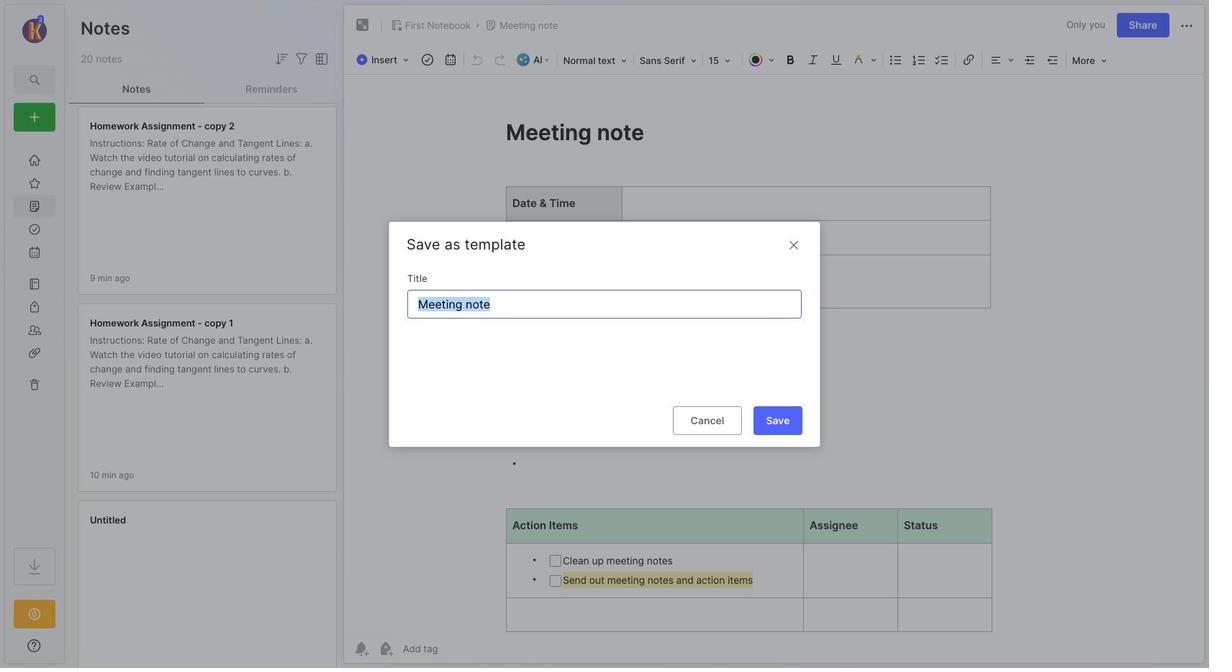 Task type: vqa. For each thing, say whether or not it's contained in the screenshot.
Checklist image
yes



Task type: describe. For each thing, give the bounding box(es) containing it.
font size image
[[704, 50, 740, 69]]

numbered list image
[[909, 50, 929, 70]]

underline image
[[826, 50, 846, 70]]

bulleted list image
[[886, 50, 906, 70]]

highlight image
[[848, 50, 881, 70]]

Note Editor text field
[[344, 74, 1204, 634]]

add a reminder image
[[353, 641, 370, 658]]

insert image
[[353, 50, 416, 69]]

tree inside main element
[[5, 140, 64, 536]]

edit search image
[[26, 71, 43, 89]]

upgrade image
[[26, 606, 43, 623]]

font color image
[[744, 50, 779, 70]]

outdent image
[[1043, 50, 1063, 70]]

task image
[[418, 50, 438, 70]]

heading level image
[[559, 50, 632, 69]]

home image
[[27, 153, 42, 168]]

note window element
[[343, 4, 1205, 664]]



Task type: locate. For each thing, give the bounding box(es) containing it.
more image
[[1068, 50, 1111, 69]]

main element
[[0, 0, 69, 669]]

tab list
[[69, 75, 339, 104]]

calendar event image
[[441, 50, 461, 70]]

tree
[[5, 140, 64, 536]]

None text field
[[417, 290, 795, 317]]

checklist image
[[932, 50, 952, 70]]

insert link image
[[959, 50, 979, 70]]

add tag image
[[377, 641, 394, 658]]

indent image
[[1020, 50, 1040, 70]]

expand note image
[[354, 17, 371, 34]]

font family image
[[635, 50, 701, 69]]

bold image
[[780, 50, 800, 70]]

close image
[[785, 236, 803, 254]]

italic image
[[803, 50, 823, 70]]

alignment image
[[984, 50, 1018, 70]]



